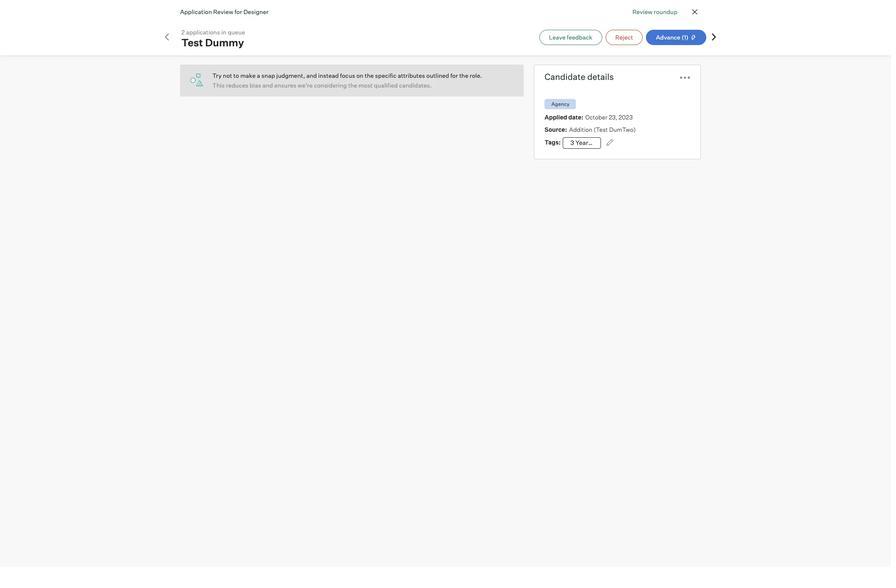 Task type: describe. For each thing, give the bounding box(es) containing it.
qualified
[[374, 82, 398, 89]]

agency
[[552, 101, 570, 107]]

dumtwo)
[[610, 126, 636, 133]]

moving to this stage may trigger an action. image
[[691, 34, 697, 41]]

2 horizontal spatial the
[[460, 72, 469, 79]]

(test
[[594, 126, 608, 133]]

close image
[[690, 7, 701, 17]]

role.
[[470, 72, 483, 79]]

try not to make a snap judgment, and instead focus on the specific attributes outlined for the role. this reduces bias and ensures we're considering the most qualified candidates.
[[213, 72, 483, 89]]

focus
[[340, 72, 355, 79]]

2
[[182, 28, 185, 35]]

this
[[213, 82, 225, 89]]

application
[[180, 8, 212, 15]]

(1)
[[682, 33, 689, 41]]

0 horizontal spatial the
[[348, 82, 358, 89]]

on
[[357, 72, 364, 79]]

test
[[182, 36, 203, 49]]

candidate actions element
[[681, 69, 691, 84]]

reject
[[616, 33, 634, 41]]

specific
[[375, 72, 397, 79]]

leave feedback button
[[540, 30, 603, 45]]

moving to this stage may trigger an action. element
[[689, 34, 697, 41]]

source:
[[545, 126, 568, 133]]

advance (1)
[[657, 33, 689, 41]]

for inside try not to make a snap judgment, and instead focus on the specific attributes outlined for the role. this reduces bias and ensures we're considering the most qualified candidates.
[[451, 72, 458, 79]]

candidate actions image
[[681, 77, 691, 79]]

most
[[359, 82, 373, 89]]

1 vertical spatial and
[[263, 82, 273, 89]]

leave
[[550, 33, 566, 41]]

to
[[234, 72, 239, 79]]

0 horizontal spatial for
[[235, 8, 242, 15]]

bias
[[250, 82, 261, 89]]

tags:
[[545, 138, 561, 146]]

test dummy link
[[182, 36, 249, 49]]

review inside review roundup link
[[633, 8, 653, 15]]

1 horizontal spatial and
[[307, 72, 317, 79]]

candidate details
[[545, 71, 614, 82]]



Task type: locate. For each thing, give the bounding box(es) containing it.
the left role.
[[460, 72, 469, 79]]

candidate
[[545, 71, 586, 82]]

details
[[588, 71, 614, 82]]

candidates.
[[400, 82, 432, 89]]

roundup
[[654, 8, 678, 15]]

dummy
[[205, 36, 244, 49]]

review roundup
[[633, 8, 678, 15]]

1 vertical spatial for
[[451, 72, 458, 79]]

applied
[[545, 113, 568, 121]]

reject button
[[606, 30, 643, 45]]

we're
[[298, 82, 313, 89]]

the down focus
[[348, 82, 358, 89]]

in
[[222, 28, 227, 35]]

ensures
[[275, 82, 297, 89]]

the
[[365, 72, 374, 79], [460, 72, 469, 79], [348, 82, 358, 89]]

previous element
[[163, 33, 171, 42]]

feedback
[[567, 33, 593, 41]]

a
[[257, 72, 260, 79]]

date:
[[569, 113, 584, 121]]

considering
[[314, 82, 347, 89]]

review
[[633, 8, 653, 15], [213, 8, 233, 15]]

try
[[213, 72, 222, 79]]

applications
[[186, 28, 220, 35]]

for
[[235, 8, 242, 15], [451, 72, 458, 79]]

1 horizontal spatial for
[[451, 72, 458, 79]]

applied date: october 23, 2023
[[545, 113, 633, 121]]

1 horizontal spatial the
[[365, 72, 374, 79]]

2 applications in queue test dummy
[[182, 28, 245, 49]]

0 vertical spatial and
[[307, 72, 317, 79]]

and up the we're at the left top
[[307, 72, 317, 79]]

2 review from the left
[[213, 8, 233, 15]]

source: addition (test dumtwo)
[[545, 126, 636, 133]]

and
[[307, 72, 317, 79], [263, 82, 273, 89]]

and down snap
[[263, 82, 273, 89]]

judgment,
[[277, 72, 305, 79]]

next element
[[710, 33, 719, 42]]

1 horizontal spatial review
[[633, 8, 653, 15]]

outlined
[[427, 72, 450, 79]]

leave feedback
[[550, 33, 593, 41]]

0 horizontal spatial review
[[213, 8, 233, 15]]

review left roundup
[[633, 8, 653, 15]]

queue
[[228, 28, 245, 35]]

23,
[[609, 113, 618, 121]]

advance
[[657, 33, 681, 41]]

2023
[[619, 113, 633, 121]]

add a candidate tag image
[[607, 139, 614, 146]]

0 vertical spatial for
[[235, 8, 242, 15]]

addition
[[570, 126, 593, 133]]

review roundup link
[[633, 7, 678, 16]]

october
[[586, 113, 608, 121]]

review up "in"
[[213, 8, 233, 15]]

snap
[[262, 72, 275, 79]]

for right outlined
[[451, 72, 458, 79]]

instead
[[318, 72, 339, 79]]

0 horizontal spatial and
[[263, 82, 273, 89]]

next image
[[710, 33, 719, 41]]

reduces
[[226, 82, 249, 89]]

designer
[[244, 8, 269, 15]]

attributes
[[398, 72, 425, 79]]

not
[[223, 72, 232, 79]]

application review for designer
[[180, 8, 269, 15]]

the right on
[[365, 72, 374, 79]]

for left designer
[[235, 8, 242, 15]]

make
[[241, 72, 256, 79]]

1 review from the left
[[633, 8, 653, 15]]



Task type: vqa. For each thing, say whether or not it's contained in the screenshot.
Times:
no



